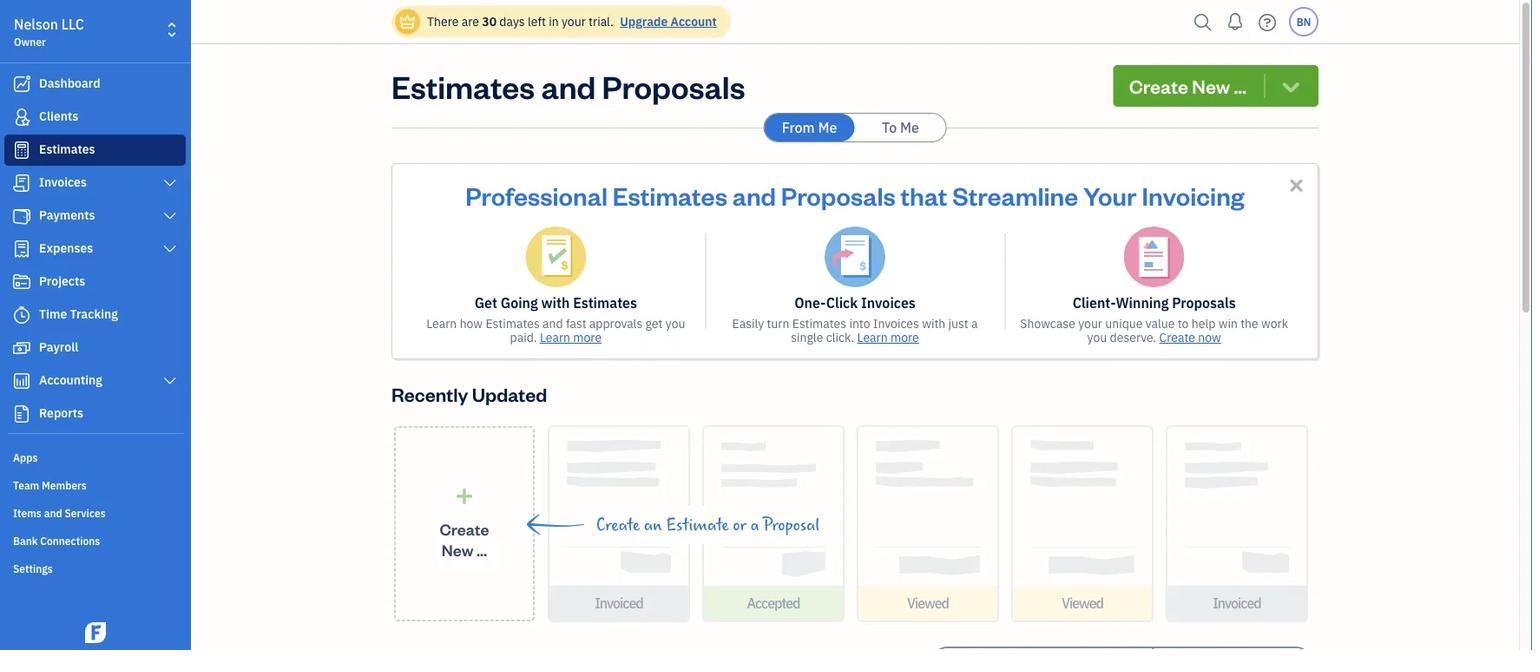 Task type: locate. For each thing, give the bounding box(es) containing it.
more for invoices
[[891, 330, 920, 346]]

apps link
[[4, 444, 186, 470]]

proposals up "help"
[[1173, 294, 1237, 312]]

0 horizontal spatial invoiced
[[595, 595, 643, 613]]

chevrondown image
[[1280, 74, 1304, 98]]

30
[[482, 13, 497, 30]]

and inside main element
[[44, 506, 62, 520]]

report image
[[11, 406, 32, 423]]

with left just
[[923, 316, 946, 332]]

team members
[[13, 479, 87, 492]]

2 more from the left
[[891, 330, 920, 346]]

0 vertical spatial proposals
[[602, 65, 746, 106]]

with inside easily turn estimates into invoices with just a single click.
[[923, 316, 946, 332]]

1 more from the left
[[573, 330, 602, 346]]

me
[[818, 119, 838, 137], [901, 119, 920, 137]]

new down plus image
[[442, 540, 474, 560]]

1 vertical spatial your
[[1079, 316, 1103, 332]]

1 horizontal spatial a
[[972, 316, 978, 332]]

0 vertical spatial invoices
[[39, 174, 87, 190]]

0 horizontal spatial viewed
[[908, 595, 949, 613]]

1 horizontal spatial learn
[[540, 330, 571, 346]]

1 horizontal spatial create new … button
[[1114, 65, 1319, 107]]

clients link
[[4, 102, 186, 133]]

proposal
[[764, 516, 820, 535]]

2 vertical spatial chevron large down image
[[162, 374, 178, 388]]

chevron large down image
[[162, 176, 178, 190], [162, 242, 178, 256], [162, 374, 178, 388]]

0 horizontal spatial …
[[477, 540, 487, 560]]

create new … down search icon
[[1130, 73, 1247, 98]]

2 viewed from the left
[[1062, 595, 1104, 613]]

…
[[1235, 73, 1247, 98], [477, 540, 487, 560]]

invoicing
[[1142, 179, 1245, 211]]

are
[[462, 13, 479, 30]]

projects
[[39, 273, 85, 289]]

chevron large down image
[[162, 209, 178, 223]]

1 vertical spatial with
[[923, 316, 946, 332]]

0 horizontal spatial create new …
[[440, 519, 489, 560]]

learn more down 'get going with estimates'
[[540, 330, 602, 346]]

chevron large down image up reports link
[[162, 374, 178, 388]]

a right or
[[751, 516, 760, 535]]

you right get at the left
[[666, 316, 686, 332]]

learn more
[[540, 330, 602, 346], [858, 330, 920, 346]]

a right just
[[972, 316, 978, 332]]

your
[[562, 13, 586, 30], [1079, 316, 1103, 332]]

chart image
[[11, 373, 32, 390]]

2 horizontal spatial proposals
[[1173, 294, 1237, 312]]

going
[[501, 294, 538, 312]]

you
[[666, 316, 686, 332], [1088, 330, 1108, 346]]

1 horizontal spatial learn more
[[858, 330, 920, 346]]

0 horizontal spatial new
[[442, 540, 474, 560]]

with up learn how estimates and fast approvals get you paid.
[[542, 294, 570, 312]]

2 vertical spatial proposals
[[1173, 294, 1237, 312]]

chevron large down image for expenses
[[162, 242, 178, 256]]

time tracking link
[[4, 300, 186, 331]]

bank connections link
[[4, 527, 186, 553]]

one-
[[795, 294, 827, 312]]

1 vertical spatial invoices
[[862, 294, 916, 312]]

tracking
[[70, 306, 118, 322]]

learn left how
[[427, 316, 457, 332]]

project image
[[11, 274, 32, 291]]

value
[[1146, 316, 1176, 332]]

items
[[13, 506, 42, 520]]

0 vertical spatial with
[[542, 294, 570, 312]]

2 learn more from the left
[[858, 330, 920, 346]]

services
[[65, 506, 106, 520]]

0 horizontal spatial create new … button
[[394, 426, 535, 622]]

your right in
[[562, 13, 586, 30]]

0 vertical spatial create new …
[[1130, 73, 1247, 98]]

learn right paid.
[[540, 330, 571, 346]]

new down search icon
[[1193, 73, 1231, 98]]

1 learn more from the left
[[540, 330, 602, 346]]

0 vertical spatial …
[[1235, 73, 1247, 98]]

and
[[541, 65, 596, 106], [733, 179, 777, 211], [543, 316, 563, 332], [44, 506, 62, 520]]

upgrade account link
[[617, 13, 717, 30]]

invoices link
[[4, 168, 186, 199]]

easily
[[733, 316, 764, 332]]

more
[[573, 330, 602, 346], [891, 330, 920, 346]]

2 me from the left
[[901, 119, 920, 137]]

you down client-
[[1088, 330, 1108, 346]]

1 horizontal spatial you
[[1088, 330, 1108, 346]]

1 vertical spatial a
[[751, 516, 760, 535]]

0 horizontal spatial with
[[542, 294, 570, 312]]

1 vertical spatial chevron large down image
[[162, 242, 178, 256]]

settings
[[13, 562, 53, 576]]

more right into
[[891, 330, 920, 346]]

learn right click.
[[858, 330, 888, 346]]

1 vertical spatial create new … button
[[394, 426, 535, 622]]

1 vertical spatial proposals
[[782, 179, 896, 211]]

streamline
[[953, 179, 1079, 211]]

invoices inside easily turn estimates into invoices with just a single click.
[[874, 316, 920, 332]]

1 horizontal spatial more
[[891, 330, 920, 346]]

items and services link
[[4, 499, 186, 525]]

0 horizontal spatial proposals
[[602, 65, 746, 106]]

learn
[[427, 316, 457, 332], [540, 330, 571, 346], [858, 330, 888, 346]]

owner
[[14, 35, 46, 49]]

0 horizontal spatial learn
[[427, 316, 457, 332]]

1 horizontal spatial viewed
[[1062, 595, 1104, 613]]

chevron large down image up chevron large down icon
[[162, 176, 178, 190]]

create new … button for create an estimate or a proposal
[[394, 426, 535, 622]]

proposals down upgrade account link
[[602, 65, 746, 106]]

create now
[[1160, 330, 1222, 346]]

bn button
[[1290, 7, 1319, 36]]

1 horizontal spatial create new …
[[1130, 73, 1247, 98]]

learn more down one-click invoices
[[858, 330, 920, 346]]

2 chevron large down image from the top
[[162, 242, 178, 256]]

invoices up into
[[862, 294, 916, 312]]

1 horizontal spatial proposals
[[782, 179, 896, 211]]

approvals
[[590, 316, 643, 332]]

showcase
[[1021, 316, 1076, 332]]

client image
[[11, 109, 32, 126]]

to me link
[[856, 114, 946, 142]]

3 chevron large down image from the top
[[162, 374, 178, 388]]

expenses
[[39, 240, 93, 256]]

or
[[733, 516, 747, 535]]

proposals up one-click invoices image
[[782, 179, 896, 211]]

0 horizontal spatial learn more
[[540, 330, 602, 346]]

expense image
[[11, 241, 32, 258]]

create new … down plus image
[[440, 519, 489, 560]]

crown image
[[399, 13, 417, 31]]

0 vertical spatial your
[[562, 13, 586, 30]]

days
[[500, 13, 525, 30]]

learn for get going with estimates
[[540, 330, 571, 346]]

more down 'get going with estimates'
[[573, 330, 602, 346]]

paid.
[[510, 330, 537, 346]]

account
[[671, 13, 717, 30]]

accepted
[[747, 595, 800, 613]]

how
[[460, 316, 483, 332]]

recently
[[392, 382, 468, 406]]

2 vertical spatial invoices
[[874, 316, 920, 332]]

1 horizontal spatial new
[[1193, 73, 1231, 98]]

notifications image
[[1222, 4, 1250, 39]]

invoices up payments
[[39, 174, 87, 190]]

invoices right into
[[874, 316, 920, 332]]

you inside learn how estimates and fast approvals get you paid.
[[666, 316, 686, 332]]

there
[[427, 13, 459, 30]]

1 horizontal spatial your
[[1079, 316, 1103, 332]]

payroll
[[39, 339, 78, 355]]

payments link
[[4, 201, 186, 232]]

help
[[1192, 316, 1216, 332]]

create new …
[[1130, 73, 1247, 98], [440, 519, 489, 560]]

1 invoiced from the left
[[595, 595, 643, 613]]

learn for one-click invoices
[[858, 330, 888, 346]]

create
[[1130, 73, 1189, 98], [1160, 330, 1196, 346], [597, 516, 640, 535], [440, 519, 489, 540]]

estimates
[[392, 65, 535, 106], [39, 141, 95, 157], [613, 179, 728, 211], [573, 294, 637, 312], [486, 316, 540, 332], [793, 316, 847, 332]]

1 chevron large down image from the top
[[162, 176, 178, 190]]

2 horizontal spatial learn
[[858, 330, 888, 346]]

showcase your unique value to help win the work you deserve.
[[1021, 316, 1289, 346]]

single
[[791, 330, 824, 346]]

me right from
[[818, 119, 838, 137]]

bank connections
[[13, 534, 100, 548]]

accounting link
[[4, 366, 186, 397]]

Search text field
[[969, 649, 1125, 651]]

0 horizontal spatial your
[[562, 13, 586, 30]]

proposals
[[602, 65, 746, 106], [782, 179, 896, 211], [1173, 294, 1237, 312]]

left
[[528, 13, 546, 30]]

0 horizontal spatial me
[[818, 119, 838, 137]]

0 vertical spatial chevron large down image
[[162, 176, 178, 190]]

chevron large down image down chevron large down icon
[[162, 242, 178, 256]]

payment image
[[11, 208, 32, 225]]

0 vertical spatial a
[[972, 316, 978, 332]]

chevron large down image for invoices
[[162, 176, 178, 190]]

me right the to
[[901, 119, 920, 137]]

1 horizontal spatial with
[[923, 316, 946, 332]]

1 me from the left
[[818, 119, 838, 137]]

me inside "link"
[[818, 119, 838, 137]]

1 vertical spatial create new …
[[440, 519, 489, 560]]

apps
[[13, 451, 38, 465]]

1 viewed from the left
[[908, 595, 949, 613]]

with
[[542, 294, 570, 312], [923, 316, 946, 332]]

go to help image
[[1254, 9, 1282, 35]]

team members link
[[4, 472, 186, 498]]

0 horizontal spatial more
[[573, 330, 602, 346]]

one-click invoices
[[795, 294, 916, 312]]

1 vertical spatial new
[[442, 540, 474, 560]]

deserve.
[[1110, 330, 1157, 346]]

0 horizontal spatial you
[[666, 316, 686, 332]]

your down client-
[[1079, 316, 1103, 332]]

1 horizontal spatial me
[[901, 119, 920, 137]]

chevron large down image inside invoices "link"
[[162, 176, 178, 190]]

0 vertical spatial create new … button
[[1114, 65, 1319, 107]]

estimates link
[[4, 135, 186, 166]]

connections
[[40, 534, 100, 548]]

1 horizontal spatial invoiced
[[1214, 595, 1262, 613]]

estimate image
[[11, 142, 32, 159]]

chevron large down image inside the expenses link
[[162, 242, 178, 256]]

estimates inside easily turn estimates into invoices with just a single click.
[[793, 316, 847, 332]]



Task type: describe. For each thing, give the bounding box(es) containing it.
client-winning proposals
[[1073, 294, 1237, 312]]

fast
[[566, 316, 587, 332]]

get going with estimates image
[[526, 227, 587, 287]]

easily turn estimates into invoices with just a single click.
[[733, 316, 978, 346]]

me for to me
[[901, 119, 920, 137]]

you inside the showcase your unique value to help win the work you deserve.
[[1088, 330, 1108, 346]]

and inside learn how estimates and fast approvals get you paid.
[[543, 316, 563, 332]]

invoice image
[[11, 175, 32, 192]]

just
[[949, 316, 969, 332]]

members
[[42, 479, 87, 492]]

one-click invoices image
[[825, 227, 886, 287]]

an
[[644, 516, 662, 535]]

1 horizontal spatial …
[[1235, 73, 1247, 98]]

1 vertical spatial …
[[477, 540, 487, 560]]

invoices inside "link"
[[39, 174, 87, 190]]

updated
[[472, 382, 547, 406]]

in
[[549, 13, 559, 30]]

nelson
[[14, 15, 58, 33]]

bank
[[13, 534, 38, 548]]

bn
[[1297, 15, 1312, 29]]

there are 30 days left in your trial. upgrade account
[[427, 13, 717, 30]]

estimates inside learn how estimates and fast approvals get you paid.
[[486, 316, 540, 332]]

reports
[[39, 405, 83, 421]]

get going with estimates
[[475, 294, 637, 312]]

learn inside learn how estimates and fast approvals get you paid.
[[427, 316, 457, 332]]

0 horizontal spatial a
[[751, 516, 760, 535]]

your
[[1084, 179, 1137, 211]]

to
[[1178, 316, 1189, 332]]

create an estimate or a proposal
[[597, 516, 820, 535]]

dashboard image
[[11, 76, 32, 93]]

payroll link
[[4, 333, 186, 364]]

into
[[850, 316, 871, 332]]

click.
[[827, 330, 855, 346]]

plus image
[[455, 487, 475, 505]]

time
[[39, 306, 67, 322]]

search image
[[1190, 9, 1218, 35]]

timer image
[[11, 307, 32, 324]]

from
[[782, 119, 815, 137]]

expenses link
[[4, 234, 186, 265]]

from me
[[782, 119, 838, 137]]

turn
[[767, 316, 790, 332]]

win
[[1219, 316, 1238, 332]]

from me link
[[765, 114, 855, 142]]

winning
[[1116, 294, 1169, 312]]

get
[[646, 316, 663, 332]]

a inside easily turn estimates into invoices with just a single click.
[[972, 316, 978, 332]]

more for with
[[573, 330, 602, 346]]

team
[[13, 479, 39, 492]]

projects link
[[4, 267, 186, 298]]

trial.
[[589, 13, 614, 30]]

new inside create new …
[[442, 540, 474, 560]]

me for from me
[[818, 119, 838, 137]]

click
[[827, 294, 858, 312]]

close image
[[1287, 175, 1307, 195]]

nelson llc owner
[[14, 15, 84, 49]]

estimates and proposals
[[392, 65, 746, 106]]

payments
[[39, 207, 95, 223]]

learn how estimates and fast approvals get you paid.
[[427, 316, 686, 346]]

dashboard link
[[4, 69, 186, 100]]

the
[[1241, 316, 1259, 332]]

get
[[475, 294, 498, 312]]

reports link
[[4, 399, 186, 430]]

create new … button for estimates and proposals
[[1114, 65, 1319, 107]]

client-winning proposals image
[[1124, 227, 1185, 287]]

unique
[[1106, 316, 1143, 332]]

proposals for estimates and proposals
[[602, 65, 746, 106]]

2 invoiced from the left
[[1214, 595, 1262, 613]]

freshbooks image
[[82, 623, 109, 644]]

items and services
[[13, 506, 106, 520]]

money image
[[11, 340, 32, 357]]

dashboard
[[39, 75, 100, 91]]

proposals for client-winning proposals
[[1173, 294, 1237, 312]]

llc
[[62, 15, 84, 33]]

upgrade
[[620, 13, 668, 30]]

learn more for with
[[540, 330, 602, 346]]

0 vertical spatial new
[[1193, 73, 1231, 98]]

client-
[[1073, 294, 1116, 312]]

work
[[1262, 316, 1289, 332]]

accounting
[[39, 372, 102, 388]]

that
[[901, 179, 948, 211]]

clients
[[39, 108, 78, 124]]

recently updated
[[392, 382, 547, 406]]

to me
[[882, 119, 920, 137]]

to
[[882, 119, 897, 137]]

main element
[[0, 0, 235, 651]]

professional estimates and proposals that streamline your invoicing
[[466, 179, 1245, 211]]

time tracking
[[39, 306, 118, 322]]

estimate
[[666, 516, 729, 535]]

chevron large down image for accounting
[[162, 374, 178, 388]]

learn more for invoices
[[858, 330, 920, 346]]

professional
[[466, 179, 608, 211]]

now
[[1199, 330, 1222, 346]]

your inside the showcase your unique value to help win the work you deserve.
[[1079, 316, 1103, 332]]

estimates inside main element
[[39, 141, 95, 157]]



Task type: vqa. For each thing, say whether or not it's contained in the screenshot.
Filters "dropdown button"
no



